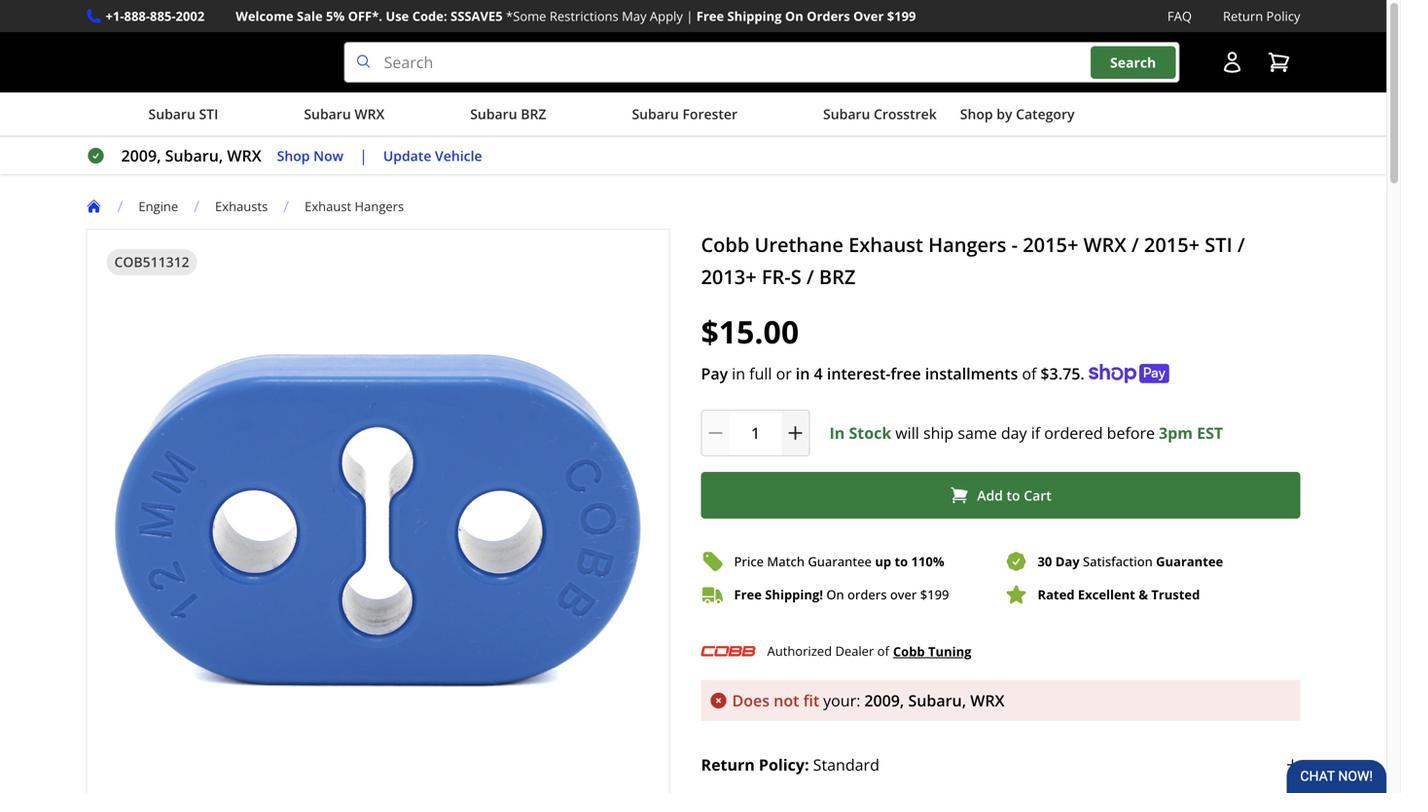 Task type: locate. For each thing, give the bounding box(es) containing it.
shop now link
[[277, 145, 344, 167]]

0 vertical spatial free
[[697, 7, 724, 25]]

return for return policy
[[1223, 7, 1263, 25]]

same
[[958, 422, 997, 443]]

0 vertical spatial sti
[[199, 105, 218, 123]]

1 horizontal spatial brz
[[819, 263, 856, 290]]

subaru
[[148, 105, 195, 123], [304, 105, 351, 123], [470, 105, 517, 123], [632, 105, 679, 123], [823, 105, 870, 123]]

subaru inside "dropdown button"
[[632, 105, 679, 123]]

to inside button
[[1007, 486, 1020, 504]]

0 horizontal spatial |
[[359, 145, 368, 166]]

in
[[732, 363, 745, 384], [796, 363, 810, 384]]

sti inside 'subaru sti' dropdown button
[[199, 105, 218, 123]]

$199 right over
[[887, 7, 916, 25]]

full
[[749, 363, 772, 384]]

update vehicle
[[383, 146, 482, 165]]

rated
[[1038, 586, 1075, 603]]

1 horizontal spatial in
[[796, 363, 810, 384]]

1 horizontal spatial |
[[686, 7, 693, 25]]

guarantee up trusted in the bottom of the page
[[1156, 553, 1223, 570]]

2009, right your:
[[864, 690, 904, 711]]

cobb up 2013+
[[701, 231, 750, 258]]

crosstrek
[[874, 105, 937, 123]]

by
[[997, 105, 1012, 123]]

wrx up exhausts
[[227, 145, 261, 166]]

0 horizontal spatial subaru,
[[165, 145, 223, 166]]

0 vertical spatial hangers
[[355, 198, 404, 215]]

of
[[1022, 363, 1037, 384], [877, 642, 889, 660]]

free right apply
[[697, 7, 724, 25]]

0 horizontal spatial on
[[785, 7, 804, 25]]

0 vertical spatial subaru,
[[165, 145, 223, 166]]

free
[[697, 7, 724, 25], [734, 586, 762, 603]]

in
[[830, 422, 845, 443]]

4 subaru from the left
[[632, 105, 679, 123]]

shop left by
[[960, 105, 993, 123]]

0 horizontal spatial of
[[877, 642, 889, 660]]

sti
[[199, 105, 218, 123], [1205, 231, 1233, 258]]

search input field
[[344, 42, 1180, 83]]

1 horizontal spatial exhaust
[[849, 231, 923, 258]]

exhaust
[[305, 198, 351, 215], [849, 231, 923, 258]]

1 horizontal spatial of
[[1022, 363, 1037, 384]]

subaru, down subaru sti
[[165, 145, 223, 166]]

before
[[1107, 422, 1155, 443]]

hangers down update
[[355, 198, 404, 215]]

engine link down 2009, subaru, wrx
[[139, 198, 194, 215]]

sssave5
[[451, 7, 503, 25]]

shop inside dropdown button
[[960, 105, 993, 123]]

0 horizontal spatial cobb
[[701, 231, 750, 258]]

| right apply
[[686, 7, 693, 25]]

shop for shop by category
[[960, 105, 993, 123]]

1 vertical spatial to
[[895, 553, 908, 570]]

*some
[[506, 7, 546, 25]]

hangers left -
[[928, 231, 1007, 258]]

1 horizontal spatial on
[[827, 586, 844, 603]]

0 vertical spatial brz
[[521, 105, 546, 123]]

subaru crosstrek button
[[761, 96, 937, 135]]

engine
[[139, 198, 178, 215]]

5 subaru from the left
[[823, 105, 870, 123]]

30
[[1038, 553, 1052, 570]]

1 vertical spatial 2009,
[[864, 690, 904, 711]]

2015+
[[1023, 231, 1079, 258], [1144, 231, 1200, 258]]

1 horizontal spatial hangers
[[928, 231, 1007, 258]]

exhaust right urethane in the top of the page
[[849, 231, 923, 258]]

/
[[117, 196, 123, 217], [194, 196, 200, 217], [283, 196, 289, 217], [1132, 231, 1139, 258], [1238, 231, 1245, 258], [807, 263, 814, 290]]

*some restrictions may apply | free shipping on orders over $199
[[506, 7, 916, 25]]

2 in from the left
[[796, 363, 810, 384]]

1 horizontal spatial return
[[1223, 7, 1263, 25]]

888-
[[124, 7, 150, 25]]

cobb inside cobb urethane exhaust hangers - 2015+ wrx / 2015+ sti / 2013+ fr-s / brz
[[701, 231, 750, 258]]

0 vertical spatial |
[[686, 7, 693, 25]]

1 horizontal spatial to
[[1007, 486, 1020, 504]]

0 vertical spatial $199
[[887, 7, 916, 25]]

1 guarantee from the left
[[808, 553, 872, 570]]

subaru up vehicle
[[470, 105, 517, 123]]

0 horizontal spatial sti
[[199, 105, 218, 123]]

1 horizontal spatial cobb
[[893, 643, 925, 660]]

of inside "authorized dealer of cobb tuning"
[[877, 642, 889, 660]]

0 vertical spatial shop
[[960, 105, 993, 123]]

interest-
[[827, 363, 891, 384]]

| right now
[[359, 145, 368, 166]]

1 vertical spatial cobb
[[893, 643, 925, 660]]

subaru sti
[[148, 105, 218, 123]]

engine link
[[139, 198, 194, 215], [139, 198, 178, 215]]

subaru left forester
[[632, 105, 679, 123]]

1 subaru from the left
[[148, 105, 195, 123]]

wrx right -
[[1084, 231, 1127, 258]]

wrx inside dropdown button
[[355, 105, 385, 123]]

excellent
[[1078, 586, 1135, 603]]

cobb inside "authorized dealer of cobb tuning"
[[893, 643, 925, 660]]

ship
[[923, 422, 954, 443]]

dealer
[[835, 642, 874, 660]]

cobb tuning link
[[893, 641, 972, 662]]

subaru, down 'cobb tuning' link
[[908, 690, 966, 711]]

wrx
[[355, 105, 385, 123], [227, 145, 261, 166], [1084, 231, 1127, 258], [970, 690, 1005, 711]]

to right add
[[1007, 486, 1020, 504]]

0 horizontal spatial brz
[[521, 105, 546, 123]]

on
[[785, 7, 804, 25], [827, 586, 844, 603]]

0 horizontal spatial shop
[[277, 146, 310, 165]]

0 horizontal spatial $199
[[887, 7, 916, 25]]

3 subaru from the left
[[470, 105, 517, 123]]

0 vertical spatial exhaust
[[305, 198, 351, 215]]

1 in from the left
[[732, 363, 745, 384]]

return for return policy: standard
[[701, 754, 755, 775]]

ordered
[[1044, 422, 1103, 443]]

1 vertical spatial shop
[[277, 146, 310, 165]]

to right up
[[895, 553, 908, 570]]

subaru left 'crosstrek'
[[823, 105, 870, 123]]

off*.
[[348, 7, 382, 25]]

1 horizontal spatial 2009,
[[864, 690, 904, 711]]

1 vertical spatial subaru,
[[908, 690, 966, 711]]

cart
[[1024, 486, 1052, 504]]

use
[[386, 7, 409, 25]]

subaru inside dropdown button
[[148, 105, 195, 123]]

1 vertical spatial brz
[[819, 263, 856, 290]]

guarantee
[[808, 553, 872, 570], [1156, 553, 1223, 570]]

2009, down 'subaru sti' dropdown button
[[121, 145, 161, 166]]

0 vertical spatial 2009,
[[121, 145, 161, 166]]

1 vertical spatial hangers
[[928, 231, 1007, 258]]

$199 right over on the bottom of the page
[[920, 586, 949, 603]]

1 horizontal spatial shop
[[960, 105, 993, 123]]

return left "policy:"
[[701, 754, 755, 775]]

0 horizontal spatial guarantee
[[808, 553, 872, 570]]

0 horizontal spatial 2015+
[[1023, 231, 1079, 258]]

1 vertical spatial of
[[877, 642, 889, 660]]

subaru up 2009, subaru, wrx
[[148, 105, 195, 123]]

1 vertical spatial return
[[701, 754, 755, 775]]

1 horizontal spatial 2015+
[[1144, 231, 1200, 258]]

subaru for subaru forester
[[632, 105, 679, 123]]

add to cart
[[977, 486, 1052, 504]]

1 vertical spatial $199
[[920, 586, 949, 603]]

1 vertical spatial exhaust
[[849, 231, 923, 258]]

subaru brz
[[470, 105, 546, 123]]

shop now
[[277, 146, 344, 165]]

$199
[[887, 7, 916, 25], [920, 586, 949, 603]]

of left $3.75
[[1022, 363, 1037, 384]]

sti inside cobb urethane exhaust hangers - 2015+ wrx / 2015+ sti / 2013+ fr-s / brz
[[1205, 231, 1233, 258]]

or
[[776, 363, 792, 384]]

return inside "link"
[[1223, 7, 1263, 25]]

0 vertical spatial return
[[1223, 7, 1263, 25]]

return left the policy
[[1223, 7, 1263, 25]]

shop left now
[[277, 146, 310, 165]]

shop
[[960, 105, 993, 123], [277, 146, 310, 165]]

free down "price"
[[734, 586, 762, 603]]

1 horizontal spatial free
[[734, 586, 762, 603]]

restrictions
[[550, 7, 619, 25]]

0 horizontal spatial to
[[895, 553, 908, 570]]

0 vertical spatial cobb
[[701, 231, 750, 258]]

exhaust hangers link
[[305, 198, 420, 215], [305, 198, 404, 215]]

not
[[774, 690, 799, 711]]

cobb left the tuning
[[893, 643, 925, 660]]

5%
[[326, 7, 345, 25]]

1 horizontal spatial sti
[[1205, 231, 1233, 258]]

subaru up now
[[304, 105, 351, 123]]

subaru for subaru brz
[[470, 105, 517, 123]]

3pm
[[1159, 422, 1193, 443]]

shop pay image
[[1089, 364, 1169, 384]]

2 subaru from the left
[[304, 105, 351, 123]]

2013+
[[701, 263, 757, 290]]

category
[[1016, 105, 1075, 123]]

of right dealer
[[877, 642, 889, 660]]

1 vertical spatial sti
[[1205, 231, 1233, 258]]

2009,
[[121, 145, 161, 166], [864, 690, 904, 711]]

now
[[313, 146, 344, 165]]

search button
[[1091, 46, 1176, 79]]

return policy link
[[1223, 6, 1301, 26]]

forester
[[683, 105, 738, 123]]

exhaust down now
[[305, 198, 351, 215]]

guarantee up "free shipping! on orders over $199"
[[808, 553, 872, 570]]

0 horizontal spatial in
[[732, 363, 745, 384]]

subaru wrx button
[[242, 96, 385, 135]]

return
[[1223, 7, 1263, 25], [701, 754, 755, 775]]

0 horizontal spatial free
[[697, 7, 724, 25]]

2 2015+ from the left
[[1144, 231, 1200, 258]]

0 horizontal spatial return
[[701, 754, 755, 775]]

0 vertical spatial of
[[1022, 363, 1037, 384]]

None number field
[[701, 410, 810, 457]]

1 horizontal spatial guarantee
[[1156, 553, 1223, 570]]

0 vertical spatial to
[[1007, 486, 1020, 504]]

in left full
[[732, 363, 745, 384]]

to
[[1007, 486, 1020, 504], [895, 553, 908, 570]]

wrx up update
[[355, 105, 385, 123]]

brz
[[521, 105, 546, 123], [819, 263, 856, 290]]

brz inside cobb urethane exhaust hangers - 2015+ wrx / 2015+ sti / 2013+ fr-s / brz
[[819, 263, 856, 290]]

1 vertical spatial free
[[734, 586, 762, 603]]

pay
[[701, 363, 728, 384]]

exhausts link
[[215, 198, 283, 215], [215, 198, 268, 215]]

in left "4"
[[796, 363, 810, 384]]

rated excellent & trusted
[[1038, 586, 1200, 603]]



Task type: describe. For each thing, give the bounding box(es) containing it.
subaru crosstrek
[[823, 105, 937, 123]]

return policy: standard
[[701, 754, 880, 775]]

0 horizontal spatial hangers
[[355, 198, 404, 215]]

standard
[[813, 754, 880, 775]]

code:
[[412, 7, 447, 25]]

tuning
[[928, 643, 972, 660]]

shop by category
[[960, 105, 1075, 123]]

subaru forester
[[632, 105, 738, 123]]

subaru brz button
[[408, 96, 546, 135]]

day
[[1056, 553, 1080, 570]]

will
[[896, 422, 919, 443]]

2009, subaru, wrx
[[121, 145, 261, 166]]

urethane
[[755, 231, 844, 258]]

$15.00
[[701, 311, 799, 353]]

subaru for subaru crosstrek
[[823, 105, 870, 123]]

apply
[[650, 7, 683, 25]]

sale
[[297, 7, 323, 25]]

cobb tuning image
[[701, 638, 756, 665]]

subaru for subaru sti
[[148, 105, 195, 123]]

add
[[977, 486, 1003, 504]]

policy
[[1267, 7, 1301, 25]]

subaru sti button
[[86, 96, 218, 135]]

subaru forester button
[[570, 96, 738, 135]]

1 horizontal spatial $199
[[920, 586, 949, 603]]

$3.75
[[1041, 363, 1081, 384]]

may
[[622, 7, 647, 25]]

30 day satisfaction guarantee
[[1038, 553, 1223, 570]]

day
[[1001, 422, 1027, 443]]

update vehicle button
[[383, 145, 482, 167]]

.
[[1081, 363, 1085, 384]]

add to cart button
[[701, 472, 1301, 519]]

update
[[383, 146, 431, 165]]

2 guarantee from the left
[[1156, 553, 1223, 570]]

in stock will ship same day if ordered before 3pm est
[[830, 422, 1223, 443]]

faq link
[[1168, 6, 1192, 26]]

-
[[1012, 231, 1018, 258]]

+1-888-885-2002 link
[[106, 6, 205, 26]]

your:
[[823, 690, 861, 711]]

1 vertical spatial on
[[827, 586, 844, 603]]

home image
[[86, 199, 102, 214]]

1 2015+ from the left
[[1023, 231, 1079, 258]]

wrx down the tuning
[[970, 690, 1005, 711]]

wrx inside cobb urethane exhaust hangers - 2015+ wrx / 2015+ sti / 2013+ fr-s / brz
[[1084, 231, 1127, 258]]

exhausts
[[215, 198, 268, 215]]

2002
[[176, 7, 205, 25]]

up
[[875, 553, 892, 570]]

subaru for subaru wrx
[[304, 105, 351, 123]]

1 vertical spatial |
[[359, 145, 368, 166]]

4
[[814, 363, 823, 384]]

885-
[[150, 7, 176, 25]]

does not fit your: 2009, subaru, wrx
[[732, 690, 1005, 711]]

hangers inside cobb urethane exhaust hangers - 2015+ wrx / 2015+ sti / 2013+ fr-s / brz
[[928, 231, 1007, 258]]

shop by category button
[[960, 96, 1075, 135]]

engine link up cob511312 at the left top of the page
[[139, 198, 178, 215]]

price match guarantee up to 110%
[[734, 553, 944, 570]]

if
[[1031, 422, 1040, 443]]

cob511312
[[114, 253, 189, 271]]

welcome sale 5% off*. use code: sssave5
[[236, 7, 503, 25]]

orders
[[807, 7, 850, 25]]

s
[[791, 263, 802, 290]]

does
[[732, 690, 770, 711]]

shipping!
[[765, 586, 823, 603]]

button image
[[1221, 51, 1244, 74]]

satisfaction
[[1083, 553, 1153, 570]]

exhaust inside cobb urethane exhaust hangers - 2015+ wrx / 2015+ sti / 2013+ fr-s / brz
[[849, 231, 923, 258]]

installments
[[925, 363, 1018, 384]]

110%
[[911, 553, 944, 570]]

brz inside dropdown button
[[521, 105, 546, 123]]

match
[[767, 553, 805, 570]]

exhaust hangers
[[305, 198, 404, 215]]

orders
[[848, 586, 887, 603]]

fr-
[[762, 263, 791, 290]]

vehicle
[[435, 146, 482, 165]]

authorized dealer of cobb tuning
[[767, 642, 972, 660]]

free shipping! on orders over $199
[[734, 586, 949, 603]]

0 horizontal spatial 2009,
[[121, 145, 161, 166]]

welcome
[[236, 7, 294, 25]]

return policy
[[1223, 7, 1301, 25]]

1 horizontal spatial subaru,
[[908, 690, 966, 711]]

0 horizontal spatial exhaust
[[305, 198, 351, 215]]

free
[[891, 363, 921, 384]]

policy:
[[759, 754, 809, 775]]

pay in full or in 4 interest-free installments of $3.75 .
[[701, 363, 1085, 384]]

over
[[890, 586, 917, 603]]

shipping
[[727, 7, 782, 25]]

shop for shop now
[[277, 146, 310, 165]]

price
[[734, 553, 764, 570]]

faq
[[1168, 7, 1192, 25]]

authorized
[[767, 642, 832, 660]]

est
[[1197, 422, 1223, 443]]

search
[[1110, 53, 1156, 71]]

&
[[1139, 586, 1148, 603]]

trusted
[[1152, 586, 1200, 603]]

0 vertical spatial on
[[785, 7, 804, 25]]

increment image
[[786, 423, 805, 443]]

stock
[[849, 422, 892, 443]]

fit
[[803, 690, 820, 711]]

decrement image
[[706, 423, 725, 443]]

+1-888-885-2002
[[106, 7, 205, 25]]



Task type: vqa. For each thing, say whether or not it's contained in the screenshot.
Forester
yes



